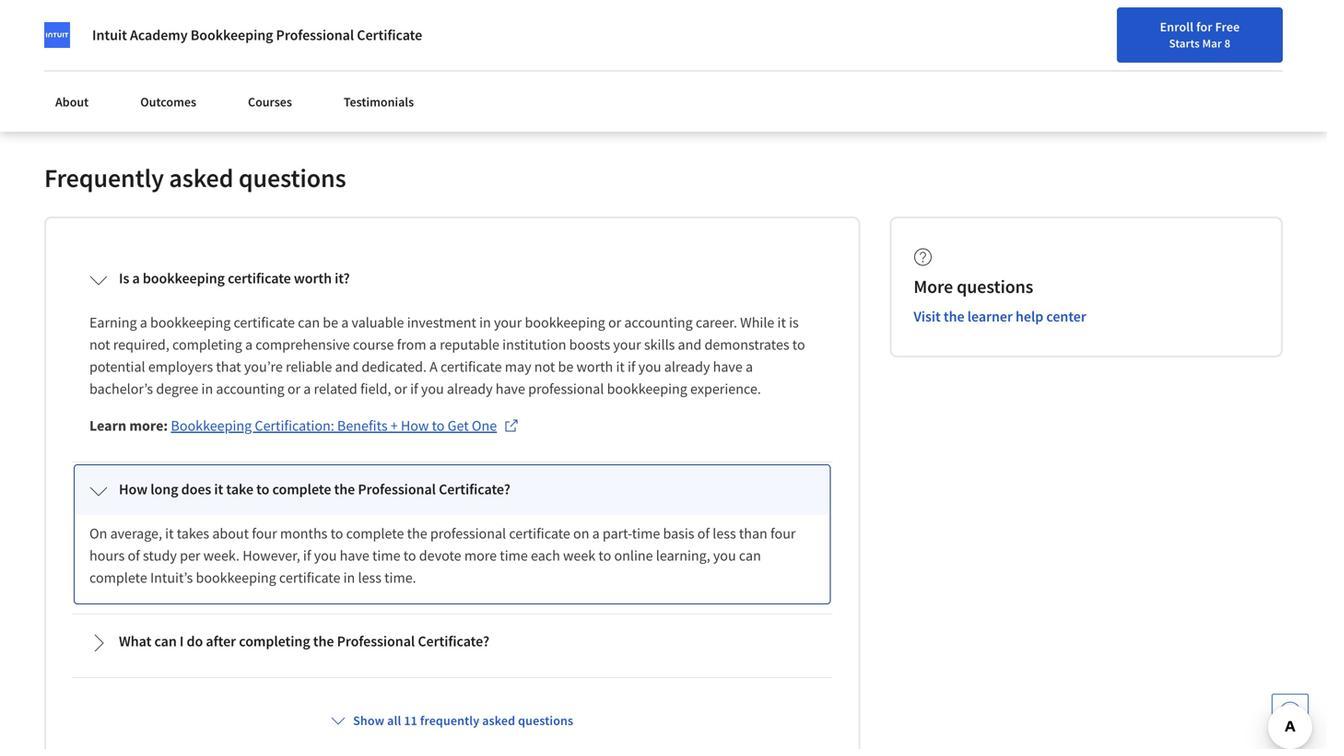 Task type: vqa. For each thing, say whether or not it's contained in the screenshot.
the bottom the School
no



Task type: locate. For each thing, give the bounding box(es) containing it.
bookkeeping right is
[[143, 269, 225, 288]]

8
[[1225, 36, 1231, 51]]

starts
[[1170, 36, 1200, 51]]

1 vertical spatial bookkeeping
[[171, 417, 252, 435]]

1 vertical spatial complete
[[346, 525, 404, 543]]

1 vertical spatial professional
[[430, 525, 506, 543]]

or up boosts at left
[[609, 314, 622, 332]]

certificate down reputable
[[441, 358, 502, 376]]

bookkeeping down week. on the bottom
[[196, 569, 276, 588]]

1 horizontal spatial have
[[496, 380, 525, 399]]

accounting down the you're
[[216, 380, 285, 399]]

one
[[472, 417, 497, 435]]

0 horizontal spatial of
[[128, 547, 140, 565]]

0 vertical spatial completing
[[172, 336, 242, 354]]

of right 'basis'
[[698, 525, 710, 543]]

1 horizontal spatial asked
[[482, 713, 516, 730]]

basis
[[663, 525, 695, 543]]

bookkeeping up employers
[[150, 314, 231, 332]]

0 horizontal spatial worth
[[294, 269, 332, 288]]

0 vertical spatial in
[[480, 314, 491, 332]]

2 vertical spatial can
[[154, 633, 177, 651]]

employers
[[148, 358, 213, 376]]

a up the you're
[[245, 336, 253, 354]]

four right the than
[[771, 525, 796, 543]]

per
[[180, 547, 200, 565]]

1 four from the left
[[252, 525, 277, 543]]

it inside how long does it take to complete the professional certificate? 'dropdown button'
[[214, 481, 223, 499]]

certificate down however,
[[279, 569, 341, 588]]

be
[[323, 314, 339, 332], [558, 358, 574, 376]]

a right is
[[132, 269, 140, 288]]

frequently
[[420, 713, 480, 730]]

0 horizontal spatial accounting
[[216, 380, 285, 399]]

it?
[[335, 269, 350, 288]]

1 horizontal spatial of
[[698, 525, 710, 543]]

1 vertical spatial accounting
[[216, 380, 285, 399]]

0 vertical spatial not
[[89, 336, 110, 354]]

and
[[678, 336, 702, 354], [335, 358, 359, 376]]

not down institution
[[535, 358, 555, 376]]

2 vertical spatial complete
[[89, 569, 147, 588]]

0 horizontal spatial be
[[323, 314, 339, 332]]

your left skills
[[614, 336, 642, 354]]

professional left certificate
[[276, 26, 354, 44]]

2 four from the left
[[771, 525, 796, 543]]

professional up more
[[430, 525, 506, 543]]

do
[[187, 633, 203, 651]]

bookkeeping right academy
[[191, 26, 273, 44]]

certificate up comprehensive
[[228, 269, 291, 288]]

not down earning
[[89, 336, 110, 354]]

0 horizontal spatial four
[[252, 525, 277, 543]]

0 horizontal spatial questions
[[239, 162, 346, 194]]

worth
[[294, 269, 332, 288], [577, 358, 613, 376]]

in left time.
[[344, 569, 355, 588]]

0 vertical spatial accounting
[[625, 314, 693, 332]]

0 horizontal spatial or
[[288, 380, 301, 399]]

to left get
[[432, 417, 445, 435]]

in up reputable
[[480, 314, 491, 332]]

2 horizontal spatial have
[[713, 358, 743, 376]]

certificate? down one
[[439, 481, 511, 499]]

1 vertical spatial how
[[119, 481, 148, 499]]

1 vertical spatial asked
[[482, 713, 516, 730]]

1 horizontal spatial be
[[558, 358, 574, 376]]

professional
[[276, 26, 354, 44], [358, 481, 436, 499], [337, 633, 415, 651]]

1 vertical spatial of
[[128, 547, 140, 565]]

the inside more questions visit the learner help center
[[944, 308, 965, 326]]

worth left it?
[[294, 269, 332, 288]]

1 horizontal spatial in
[[344, 569, 355, 588]]

menu item
[[997, 18, 1116, 78]]

1 vertical spatial if
[[410, 380, 418, 399]]

complete
[[273, 481, 331, 499], [346, 525, 404, 543], [89, 569, 147, 588]]

2 horizontal spatial if
[[628, 358, 636, 376]]

can left i
[[154, 633, 177, 651]]

0 vertical spatial less
[[713, 525, 736, 543]]

can inside on average, it takes about four months to complete the professional certificate on a part-time basis of less than four hours of study per week. however, if you have time to devote more time each week to online learning, you can complete intuit's bookkeeping certificate in less time.
[[739, 547, 762, 565]]

0 vertical spatial if
[[628, 358, 636, 376]]

1 horizontal spatial accounting
[[625, 314, 693, 332]]

0 vertical spatial complete
[[273, 481, 331, 499]]

1 horizontal spatial and
[[678, 336, 702, 354]]

0 vertical spatial your
[[494, 314, 522, 332]]

1 vertical spatial certificate?
[[418, 633, 490, 651]]

certificate
[[228, 269, 291, 288], [234, 314, 295, 332], [441, 358, 502, 376], [509, 525, 571, 543], [279, 569, 341, 588]]

is
[[789, 314, 799, 332]]

how inside bookkeeping certification: benefits + how to get one link
[[401, 417, 429, 435]]

0 vertical spatial of
[[698, 525, 710, 543]]

intuit's
[[150, 569, 193, 588]]

2 horizontal spatial can
[[739, 547, 762, 565]]

2 vertical spatial professional
[[337, 633, 415, 651]]

what can i do after completing the professional certificate? button
[[75, 618, 830, 668]]

help center image
[[1280, 702, 1302, 724]]

how right +
[[401, 417, 429, 435]]

of down average, on the left of the page
[[128, 547, 140, 565]]

professional down time.
[[337, 633, 415, 651]]

0 horizontal spatial and
[[335, 358, 359, 376]]

long
[[151, 481, 178, 499]]

0 vertical spatial certificate?
[[439, 481, 511, 499]]

already down skills
[[665, 358, 710, 376]]

worth inside "earning a bookkeeping certificate can be a valuable investment in your bookkeeping or accounting career. while it is not required, completing a comprehensive course from a reputable institution boosts your skills and demonstrates to potential employers that you're reliable and dedicated. a certificate may not be worth it if you already have a bachelor's degree in accounting or a related field, or if you already have professional bookkeeping experience."
[[577, 358, 613, 376]]

in right degree
[[201, 380, 213, 399]]

1 vertical spatial questions
[[957, 275, 1034, 298]]

0 horizontal spatial in
[[201, 380, 213, 399]]

bookkeeping inside on average, it takes about four months to complete the professional certificate on a part-time basis of less than four hours of study per week. however, if you have time to devote more time each week to online learning, you can complete intuit's bookkeeping certificate in less time.
[[196, 569, 276, 588]]

2 horizontal spatial in
[[480, 314, 491, 332]]

of
[[698, 525, 710, 543], [128, 547, 140, 565]]

1 vertical spatial less
[[358, 569, 382, 588]]

0 horizontal spatial if
[[303, 547, 311, 565]]

how long does it take to complete the professional certificate?
[[119, 481, 511, 499]]

and up related
[[335, 358, 359, 376]]

1 vertical spatial not
[[535, 358, 555, 376]]

can down the than
[[739, 547, 762, 565]]

asked down outcomes
[[169, 162, 234, 194]]

a up required,
[[140, 314, 147, 332]]

None search field
[[263, 12, 567, 48]]

1 horizontal spatial less
[[713, 525, 736, 543]]

or down reliable
[[288, 380, 301, 399]]

can up comprehensive
[[298, 314, 320, 332]]

0 vertical spatial already
[[665, 358, 710, 376]]

asked right frequently
[[482, 713, 516, 730]]

certificate up the you're
[[234, 314, 295, 332]]

the inside on average, it takes about four months to complete the professional certificate on a part-time basis of less than four hours of study per week. however, if you have time to devote more time each week to online learning, you can complete intuit's bookkeeping certificate in less time.
[[407, 525, 428, 543]]

bachelor's
[[89, 380, 153, 399]]

professional inside "earning a bookkeeping certificate can be a valuable investment in your bookkeeping or accounting career. while it is not required, completing a comprehensive course from a reputable institution boosts your skills and demonstrates to potential employers that you're reliable and dedicated. a certificate may not be worth it if you already have a bachelor's degree in accounting or a related field, or if you already have professional bookkeeping experience."
[[528, 380, 604, 399]]

frequently
[[44, 162, 164, 194]]

certificate?
[[439, 481, 511, 499], [418, 633, 490, 651]]

more
[[914, 275, 954, 298]]

more questions visit the learner help center
[[914, 275, 1087, 326]]

professional down boosts at left
[[528, 380, 604, 399]]

completing right the 'after'
[[239, 633, 310, 651]]

in
[[480, 314, 491, 332], [201, 380, 213, 399], [344, 569, 355, 588]]

2 vertical spatial if
[[303, 547, 311, 565]]

complete down hours
[[89, 569, 147, 588]]

reliable
[[286, 358, 332, 376]]

already up get
[[447, 380, 493, 399]]

and right skills
[[678, 336, 702, 354]]

time
[[632, 525, 660, 543], [373, 547, 401, 565], [500, 547, 528, 565]]

1 horizontal spatial not
[[535, 358, 555, 376]]

week
[[563, 547, 596, 565]]

questions inside dropdown button
[[518, 713, 574, 730]]

less left the than
[[713, 525, 736, 543]]

or down the dedicated.
[[394, 380, 407, 399]]

a right on
[[593, 525, 600, 543]]

outcomes
[[140, 94, 196, 110]]

asked
[[169, 162, 234, 194], [482, 713, 516, 730]]

for
[[1197, 18, 1213, 35]]

be down boosts at left
[[558, 358, 574, 376]]

a inside dropdown button
[[132, 269, 140, 288]]

to
[[793, 336, 806, 354], [432, 417, 445, 435], [257, 481, 270, 499], [331, 525, 343, 543], [404, 547, 416, 565], [599, 547, 612, 565]]

certificate? up show all 11 frequently asked questions dropdown button
[[418, 633, 490, 651]]

learner
[[968, 308, 1013, 326]]

+
[[391, 417, 398, 435]]

show all 11 frequently asked questions
[[353, 713, 574, 730]]

0 horizontal spatial can
[[154, 633, 177, 651]]

visit the learner help center link
[[914, 308, 1087, 326]]

take
[[226, 481, 254, 499]]

1 horizontal spatial professional
[[528, 380, 604, 399]]

bookkeeping
[[143, 269, 225, 288], [150, 314, 231, 332], [525, 314, 606, 332], [607, 380, 688, 399], [196, 569, 276, 588]]

less left time.
[[358, 569, 382, 588]]

1 vertical spatial professional
[[358, 481, 436, 499]]

four up however,
[[252, 525, 277, 543]]

2 vertical spatial questions
[[518, 713, 574, 730]]

1 horizontal spatial your
[[614, 336, 642, 354]]

about
[[55, 94, 89, 110]]

1 horizontal spatial worth
[[577, 358, 613, 376]]

complete inside 'dropdown button'
[[273, 481, 331, 499]]

1 horizontal spatial how
[[401, 417, 429, 435]]

2 vertical spatial in
[[344, 569, 355, 588]]

2 horizontal spatial time
[[632, 525, 660, 543]]

courses link
[[237, 83, 303, 121]]

0 vertical spatial can
[[298, 314, 320, 332]]

you
[[639, 358, 662, 376], [421, 380, 444, 399], [314, 547, 337, 565], [714, 547, 736, 565]]

1 horizontal spatial time
[[500, 547, 528, 565]]

0 horizontal spatial have
[[340, 547, 370, 565]]

have up experience.
[[713, 358, 743, 376]]

1 horizontal spatial already
[[665, 358, 710, 376]]

professional inside dropdown button
[[337, 633, 415, 651]]

completing up the that
[[172, 336, 242, 354]]

0 horizontal spatial your
[[494, 314, 522, 332]]

learn more:
[[89, 417, 171, 435]]

a inside on average, it takes about four months to complete the professional certificate on a part-time basis of less than four hours of study per week. however, if you have time to devote more time each week to online learning, you can complete intuit's bookkeeping certificate in less time.
[[593, 525, 600, 543]]

have inside on average, it takes about four months to complete the professional certificate on a part-time basis of less than four hours of study per week. however, if you have time to devote more time each week to online learning, you can complete intuit's bookkeeping certificate in less time.
[[340, 547, 370, 565]]

benefits
[[337, 417, 388, 435]]

0 horizontal spatial asked
[[169, 162, 234, 194]]

time left each
[[500, 547, 528, 565]]

1 vertical spatial worth
[[577, 358, 613, 376]]

it
[[778, 314, 786, 332], [616, 358, 625, 376], [214, 481, 223, 499], [165, 525, 174, 543]]

to right the take
[[257, 481, 270, 499]]

complete up months
[[273, 481, 331, 499]]

or
[[609, 314, 622, 332], [288, 380, 301, 399], [394, 380, 407, 399]]

to inside bookkeeping certification: benefits + how to get one link
[[432, 417, 445, 435]]

if
[[628, 358, 636, 376], [410, 380, 418, 399], [303, 547, 311, 565]]

2 horizontal spatial questions
[[957, 275, 1034, 298]]

certificate up each
[[509, 525, 571, 543]]

1 horizontal spatial can
[[298, 314, 320, 332]]

related
[[314, 380, 358, 399]]

1 vertical spatial can
[[739, 547, 762, 565]]

learning,
[[656, 547, 711, 565]]

0 vertical spatial how
[[401, 417, 429, 435]]

0 vertical spatial have
[[713, 358, 743, 376]]

already
[[665, 358, 710, 376], [447, 380, 493, 399]]

2 vertical spatial have
[[340, 547, 370, 565]]

bookkeeping up boosts at left
[[525, 314, 606, 332]]

bookkeeping down skills
[[607, 380, 688, 399]]

opens in a new tab image
[[505, 419, 519, 434]]

coursera image
[[22, 15, 139, 44]]

complete up time.
[[346, 525, 404, 543]]

four
[[252, 525, 277, 543], [771, 525, 796, 543]]

1 vertical spatial and
[[335, 358, 359, 376]]

have down how long does it take to complete the professional certificate?
[[340, 547, 370, 565]]

0 horizontal spatial professional
[[430, 525, 506, 543]]

1 horizontal spatial questions
[[518, 713, 574, 730]]

time up online
[[632, 525, 660, 543]]

bookkeeping certification: benefits + how to get one link
[[171, 415, 519, 437]]

skills
[[644, 336, 675, 354]]

1 horizontal spatial four
[[771, 525, 796, 543]]

0 vertical spatial professional
[[528, 380, 604, 399]]

more
[[465, 547, 497, 565]]

professional inside on average, it takes about four months to complete the professional certificate on a part-time basis of less than four hours of study per week. however, if you have time to devote more time each week to online learning, you can complete intuit's bookkeeping certificate in less time.
[[430, 525, 506, 543]]

on
[[574, 525, 590, 543]]

comprehensive
[[256, 336, 350, 354]]

however,
[[243, 547, 300, 565]]

1 horizontal spatial if
[[410, 380, 418, 399]]

on average, it takes about four months to complete the professional certificate on a part-time basis of less than four hours of study per week. however, if you have time to devote more time each week to online learning, you can complete intuit's bookkeeping certificate in less time.
[[89, 525, 799, 588]]

bookkeeping down degree
[[171, 417, 252, 435]]

your
[[494, 314, 522, 332], [614, 336, 642, 354]]

have down may
[[496, 380, 525, 399]]

valuable
[[352, 314, 404, 332]]

reputable
[[440, 336, 500, 354]]

be up comprehensive
[[323, 314, 339, 332]]

does
[[181, 481, 211, 499]]

0 horizontal spatial how
[[119, 481, 148, 499]]

accounting up skills
[[625, 314, 693, 332]]

enroll for free starts mar 8
[[1161, 18, 1241, 51]]

week.
[[203, 547, 240, 565]]

2 horizontal spatial complete
[[346, 525, 404, 543]]

to down is
[[793, 336, 806, 354]]

professional down +
[[358, 481, 436, 499]]

0 vertical spatial worth
[[294, 269, 332, 288]]

less
[[713, 525, 736, 543], [358, 569, 382, 588]]

your up institution
[[494, 314, 522, 332]]

worth down boosts at left
[[577, 358, 613, 376]]

0 horizontal spatial already
[[447, 380, 493, 399]]

1 vertical spatial completing
[[239, 633, 310, 651]]

not
[[89, 336, 110, 354], [535, 358, 555, 376]]

time up time.
[[373, 547, 401, 565]]

0 vertical spatial and
[[678, 336, 702, 354]]

earning
[[89, 314, 137, 332]]

how left long on the left bottom
[[119, 481, 148, 499]]

1 horizontal spatial complete
[[273, 481, 331, 499]]

intuit image
[[44, 22, 70, 48]]

1 vertical spatial have
[[496, 380, 525, 399]]

study
[[143, 547, 177, 565]]

0 horizontal spatial less
[[358, 569, 382, 588]]



Task type: describe. For each thing, give the bounding box(es) containing it.
to inside how long does it take to complete the professional certificate? 'dropdown button'
[[257, 481, 270, 499]]

help
[[1016, 308, 1044, 326]]

certificate? inside 'dropdown button'
[[439, 481, 511, 499]]

the inside dropdown button
[[313, 633, 334, 651]]

boosts
[[570, 336, 611, 354]]

devote
[[419, 547, 462, 565]]

a left valuable
[[341, 314, 349, 332]]

enroll
[[1161, 18, 1194, 35]]

intuit
[[92, 26, 127, 44]]

certificate
[[357, 26, 422, 44]]

1 vertical spatial your
[[614, 336, 642, 354]]

academy
[[130, 26, 188, 44]]

career.
[[696, 314, 738, 332]]

mar
[[1203, 36, 1223, 51]]

degree
[[156, 380, 199, 399]]

completing inside "earning a bookkeeping certificate can be a valuable investment in your bookkeeping or accounting career. while it is not required, completing a comprehensive course from a reputable institution boosts your skills and demonstrates to potential employers that you're reliable and dedicated. a certificate may not be worth it if you already have a bachelor's degree in accounting or a related field, or if you already have professional bookkeeping experience."
[[172, 336, 242, 354]]

asked inside dropdown button
[[482, 713, 516, 730]]

time.
[[385, 569, 416, 588]]

what
[[119, 633, 152, 651]]

learn
[[89, 417, 126, 435]]

2 horizontal spatial or
[[609, 314, 622, 332]]

a down demonstrates
[[746, 358, 753, 376]]

about
[[212, 525, 249, 543]]

courses
[[248, 94, 292, 110]]

dedicated.
[[362, 358, 427, 376]]

while
[[741, 314, 775, 332]]

certificate? inside dropdown button
[[418, 633, 490, 651]]

get
[[448, 417, 469, 435]]

than
[[739, 525, 768, 543]]

that
[[216, 358, 241, 376]]

show all 11 frequently asked questions button
[[324, 705, 581, 738]]

you're
[[244, 358, 283, 376]]

earning a bookkeeping certificate can be a valuable investment in your bookkeeping or accounting career. while it is not required, completing a comprehensive course from a reputable institution boosts your skills and demonstrates to potential employers that you're reliable and dedicated. a certificate may not be worth it if you already have a bachelor's degree in accounting or a related field, or if you already have professional bookkeeping experience.
[[89, 314, 809, 399]]

it inside on average, it takes about four months to complete the professional certificate on a part-time basis of less than four hours of study per week. however, if you have time to devote more time each week to online learning, you can complete intuit's bookkeeping certificate in less time.
[[165, 525, 174, 543]]

worth inside dropdown button
[[294, 269, 332, 288]]

center
[[1047, 308, 1087, 326]]

more:
[[129, 417, 168, 435]]

you down skills
[[639, 358, 662, 376]]

takes
[[177, 525, 209, 543]]

to right months
[[331, 525, 343, 543]]

collapsed list
[[68, 248, 837, 750]]

to down part-
[[599, 547, 612, 565]]

from
[[397, 336, 427, 354]]

0 horizontal spatial complete
[[89, 569, 147, 588]]

1 vertical spatial already
[[447, 380, 493, 399]]

visit
[[914, 308, 941, 326]]

what can i do after completing the professional certificate?
[[119, 633, 490, 651]]

you right 'learning,'
[[714, 547, 736, 565]]

in inside on average, it takes about four months to complete the professional certificate on a part-time basis of less than four hours of study per week. however, if you have time to devote more time each week to online learning, you can complete intuit's bookkeeping certificate in less time.
[[344, 569, 355, 588]]

1 horizontal spatial or
[[394, 380, 407, 399]]

if inside on average, it takes about four months to complete the professional certificate on a part-time basis of less than four hours of study per week. however, if you have time to devote more time each week to online learning, you can complete intuit's bookkeeping certificate in less time.
[[303, 547, 311, 565]]

a down reliable
[[304, 380, 311, 399]]

average,
[[110, 525, 162, 543]]

is
[[119, 269, 129, 288]]

to up time.
[[404, 547, 416, 565]]

1 vertical spatial in
[[201, 380, 213, 399]]

bookkeeping certification: benefits + how to get one
[[171, 417, 497, 435]]

is a bookkeeping certificate worth it?
[[119, 269, 350, 288]]

field,
[[361, 380, 391, 399]]

how inside how long does it take to complete the professional certificate? 'dropdown button'
[[119, 481, 148, 499]]

testimonials
[[344, 94, 414, 110]]

questions inside more questions visit the learner help center
[[957, 275, 1034, 298]]

part-
[[603, 525, 632, 543]]

demonstrates
[[705, 336, 790, 354]]

you down months
[[314, 547, 337, 565]]

outcomes link
[[129, 83, 207, 121]]

frequently asked questions
[[44, 162, 346, 194]]

completing inside dropdown button
[[239, 633, 310, 651]]

can inside dropdown button
[[154, 633, 177, 651]]

show
[[353, 713, 385, 730]]

about link
[[44, 83, 100, 121]]

0 vertical spatial bookkeeping
[[191, 26, 273, 44]]

i
[[180, 633, 184, 651]]

11
[[404, 713, 418, 730]]

after
[[206, 633, 236, 651]]

on
[[89, 525, 107, 543]]

a right from
[[430, 336, 437, 354]]

intuit academy bookkeeping professional certificate
[[92, 26, 422, 44]]

online
[[615, 547, 653, 565]]

0 vertical spatial asked
[[169, 162, 234, 194]]

bookkeeping inside is a bookkeeping certificate worth it? dropdown button
[[143, 269, 225, 288]]

a
[[430, 358, 438, 376]]

can inside "earning a bookkeeping certificate can be a valuable investment in your bookkeeping or accounting career. while it is not required, completing a comprehensive course from a reputable institution boosts your skills and demonstrates to potential employers that you're reliable and dedicated. a certificate may not be worth it if you already have a bachelor's degree in accounting or a related field, or if you already have professional bookkeeping experience."
[[298, 314, 320, 332]]

investment
[[407, 314, 477, 332]]

you down a
[[421, 380, 444, 399]]

months
[[280, 525, 328, 543]]

0 vertical spatial questions
[[239, 162, 346, 194]]

may
[[505, 358, 532, 376]]

0 horizontal spatial time
[[373, 547, 401, 565]]

course
[[353, 336, 394, 354]]

to inside "earning a bookkeeping certificate can be a valuable investment in your bookkeeping or accounting career. while it is not required, completing a comprehensive course from a reputable institution boosts your skills and demonstrates to potential employers that you're reliable and dedicated. a certificate may not be worth it if you already have a bachelor's degree in accounting or a related field, or if you already have professional bookkeeping experience."
[[793, 336, 806, 354]]

certificate inside dropdown button
[[228, 269, 291, 288]]

experience.
[[691, 380, 762, 399]]

professional inside 'dropdown button'
[[358, 481, 436, 499]]

all
[[387, 713, 401, 730]]

0 horizontal spatial not
[[89, 336, 110, 354]]

free
[[1216, 18, 1241, 35]]

required,
[[113, 336, 169, 354]]

testimonials link
[[333, 83, 425, 121]]

potential
[[89, 358, 145, 376]]

the inside 'dropdown button'
[[334, 481, 355, 499]]

0 vertical spatial be
[[323, 314, 339, 332]]

0 vertical spatial professional
[[276, 26, 354, 44]]

each
[[531, 547, 560, 565]]

bookkeeping inside bookkeeping certification: benefits + how to get one link
[[171, 417, 252, 435]]



